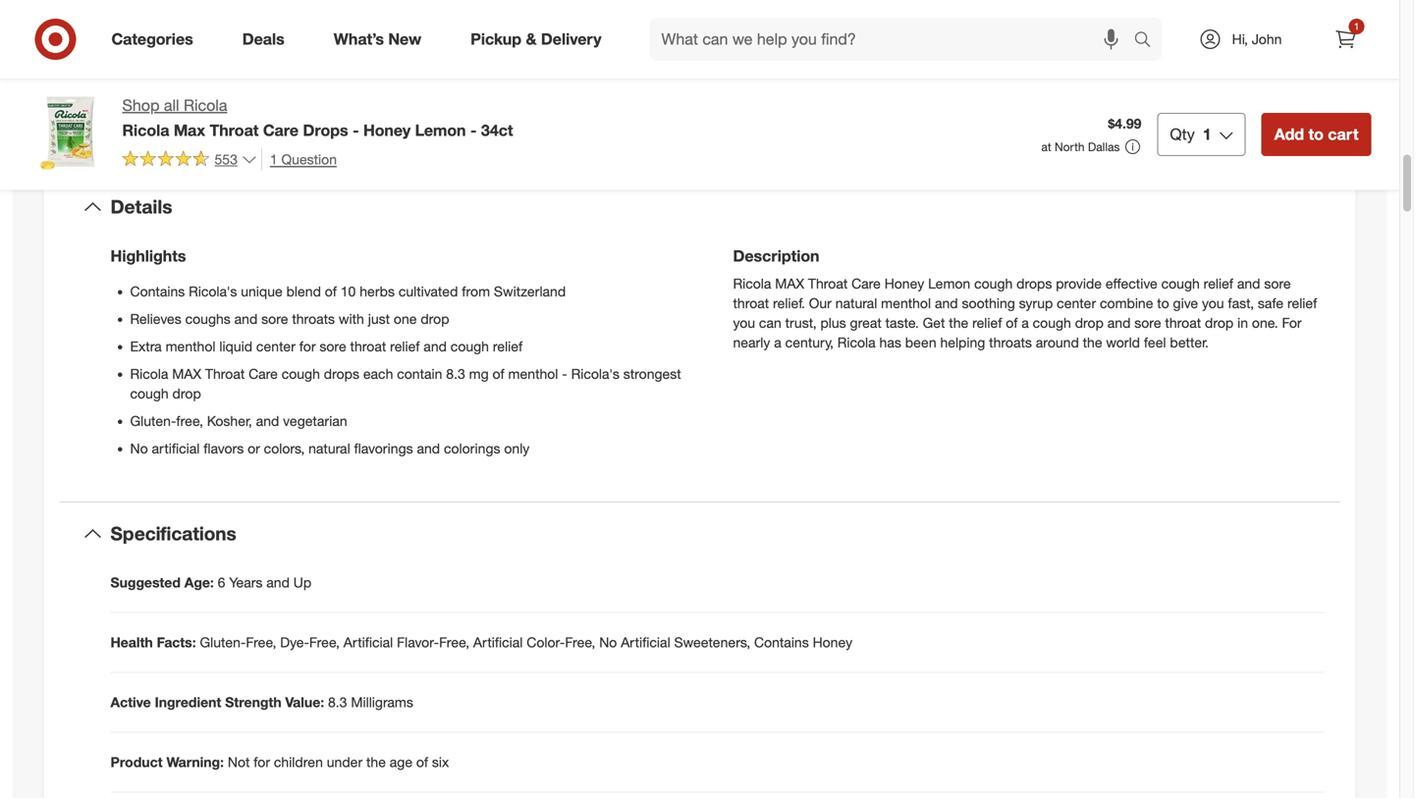 Task type: vqa. For each thing, say whether or not it's contained in the screenshot.


Task type: locate. For each thing, give the bounding box(es) containing it.
553 link
[[122, 148, 257, 172]]

drops inside the ricola max throat care cough drops each contain 8.3 mg of menthol - ricola's strongest cough drop
[[324, 365, 360, 382]]

throat up the can
[[733, 295, 769, 312]]

strongest
[[624, 365, 681, 382]]

free,
[[246, 634, 276, 652], [309, 634, 340, 652], [439, 634, 470, 652], [565, 634, 596, 652]]

2 horizontal spatial -
[[562, 365, 568, 382]]

1 vertical spatial natural
[[309, 440, 350, 457]]

care up "great"
[[852, 275, 881, 292]]

no left the artificial at the left of the page
[[130, 440, 148, 457]]

of
[[325, 283, 337, 300], [1006, 314, 1018, 331], [493, 365, 505, 382], [416, 754, 428, 771]]

taste.
[[886, 314, 919, 331]]

throat up 553
[[210, 121, 259, 140]]

0 vertical spatial lemon
[[415, 121, 466, 140]]

0 horizontal spatial artificial
[[344, 634, 393, 652]]

2 horizontal spatial menthol
[[881, 295, 931, 312]]

1 up sponsored
[[1354, 20, 1360, 32]]

under
[[327, 754, 363, 771]]

max up free,
[[172, 365, 201, 382]]

throat up each at the top left
[[350, 338, 386, 355]]

- left '34ct'
[[471, 121, 477, 140]]

0 vertical spatial you
[[1202, 295, 1225, 312]]

and up contain
[[424, 338, 447, 355]]

age:
[[184, 574, 214, 592]]

0 vertical spatial to
[[1309, 125, 1324, 144]]

relief down one
[[390, 338, 420, 355]]

no right color-
[[599, 634, 617, 652]]

to
[[1309, 125, 1324, 144], [1158, 295, 1170, 312]]

1 horizontal spatial throat
[[733, 295, 769, 312]]

lemon left '34ct'
[[415, 121, 466, 140]]

delivery
[[541, 30, 602, 49]]

0 vertical spatial a
[[1022, 314, 1029, 331]]

to right add
[[1309, 125, 1324, 144]]

2 vertical spatial throat
[[205, 365, 245, 382]]

1 horizontal spatial 8.3
[[446, 365, 465, 382]]

34ct
[[481, 121, 513, 140]]

throat inside the ricola max throat care cough drops each contain 8.3 mg of menthol - ricola's strongest cough drop
[[205, 365, 245, 382]]

drops inside description ricola max throat care honey lemon cough drops provide effective cough relief and sore throat relief. our natural menthol and soothing syrup center combine to give you fast, safe relief you can trust, plus great taste. get the relief of a cough drop and sore throat drop in one. for nearly a century, ricola has been helping throats around the world feel better.
[[1017, 275, 1053, 292]]

drop up free,
[[172, 385, 201, 402]]

0 vertical spatial 1
[[1354, 20, 1360, 32]]

one.
[[1252, 314, 1279, 331]]

0 vertical spatial for
[[299, 338, 316, 355]]

ricola down extra
[[130, 365, 168, 382]]

ricola inside the ricola max throat care cough drops each contain 8.3 mg of menthol - ricola's strongest cough drop
[[130, 365, 168, 382]]

for down relieves coughs and sore throats with just one drop
[[299, 338, 316, 355]]

2 horizontal spatial 1
[[1354, 20, 1360, 32]]

the
[[949, 314, 969, 331], [1083, 334, 1103, 351], [366, 754, 386, 771]]

care inside the ricola max throat care cough drops each contain 8.3 mg of menthol - ricola's strongest cough drop
[[249, 365, 278, 382]]

0 vertical spatial care
[[263, 121, 299, 140]]

safe
[[1258, 295, 1284, 312]]

$4.99
[[1108, 115, 1142, 132]]

0 vertical spatial honey
[[364, 121, 411, 140]]

4 free, from the left
[[565, 634, 596, 652]]

dye-
[[280, 634, 309, 652]]

throat
[[210, 121, 259, 140], [808, 275, 848, 292], [205, 365, 245, 382]]

0 vertical spatial menthol
[[881, 295, 931, 312]]

ricola
[[184, 96, 227, 115], [122, 121, 169, 140], [733, 275, 772, 292], [838, 334, 876, 351], [130, 365, 168, 382]]

1 question link
[[261, 148, 337, 171]]

1 vertical spatial to
[[1158, 295, 1170, 312]]

1 vertical spatial throats
[[989, 334, 1032, 351]]

drop left in
[[1205, 314, 1234, 331]]

extra
[[130, 338, 162, 355]]

1 vertical spatial gluten-
[[200, 634, 246, 652]]

0 vertical spatial contains
[[130, 283, 185, 300]]

0 vertical spatial max
[[775, 275, 805, 292]]

ricola down shop
[[122, 121, 169, 140]]

0 horizontal spatial center
[[256, 338, 296, 355]]

0 horizontal spatial you
[[733, 314, 756, 331]]

deals link
[[226, 18, 309, 61]]

drop down cultivated
[[421, 310, 449, 327]]

1 horizontal spatial drops
[[1017, 275, 1053, 292]]

honey
[[364, 121, 411, 140], [885, 275, 925, 292], [813, 634, 853, 652]]

menthol right mg
[[508, 365, 558, 382]]

menthol
[[881, 295, 931, 312], [166, 338, 216, 355], [508, 365, 558, 382]]

and
[[1238, 275, 1261, 292], [935, 295, 958, 312], [234, 310, 258, 327], [1108, 314, 1131, 331], [424, 338, 447, 355], [256, 412, 279, 430], [417, 440, 440, 457], [267, 574, 290, 592]]

for right not
[[254, 754, 270, 771]]

1 left question
[[270, 151, 278, 168]]

0 vertical spatial no
[[130, 440, 148, 457]]

1 horizontal spatial menthol
[[508, 365, 558, 382]]

0 horizontal spatial 8.3
[[328, 694, 347, 711]]

feel
[[1144, 334, 1167, 351]]

natural down vegetarian
[[309, 440, 350, 457]]

ricola down "great"
[[838, 334, 876, 351]]

0 horizontal spatial throat
[[350, 338, 386, 355]]

world
[[1107, 334, 1141, 351]]

1 vertical spatial for
[[254, 754, 270, 771]]

nearly
[[733, 334, 771, 351]]

to left give on the top of page
[[1158, 295, 1170, 312]]

drops down "extra menthol liquid center for sore throat relief and cough relief"
[[324, 365, 360, 382]]

center down relieves coughs and sore throats with just one drop
[[256, 338, 296, 355]]

0 horizontal spatial max
[[172, 365, 201, 382]]

drops up syrup
[[1017, 275, 1053, 292]]

0 horizontal spatial to
[[1158, 295, 1170, 312]]

color-
[[527, 634, 565, 652]]

a down the can
[[774, 334, 782, 351]]

6
[[218, 574, 225, 592]]

2 vertical spatial the
[[366, 754, 386, 771]]

throat up our
[[808, 275, 848, 292]]

What can we help you find? suggestions appear below search field
[[650, 18, 1139, 61]]

you right give on the top of page
[[1202, 295, 1225, 312]]

and up get
[[935, 295, 958, 312]]

been
[[906, 334, 937, 351]]

- right the "drops"
[[353, 121, 359, 140]]

new
[[388, 30, 422, 49]]

0 vertical spatial throat
[[210, 121, 259, 140]]

highlights
[[111, 246, 186, 266]]

you up nearly
[[733, 314, 756, 331]]

at
[[1042, 139, 1052, 154]]

throat down liquid
[[205, 365, 245, 382]]

menthol down the coughs
[[166, 338, 216, 355]]

gluten- up the artificial at the left of the page
[[130, 412, 176, 430]]

throat inside description ricola max throat care honey lemon cough drops provide effective cough relief and sore throat relief. our natural menthol and soothing syrup center combine to give you fast, safe relief you can trust, plus great taste. get the relief of a cough drop and sore throat drop in one. for nearly a century, ricola has been helping throats around the world feel better.
[[808, 275, 848, 292]]

1 vertical spatial a
[[774, 334, 782, 351]]

of down soothing
[[1006, 314, 1018, 331]]

natural inside description ricola max throat care honey lemon cough drops provide effective cough relief and sore throat relief. our natural menthol and soothing syrup center combine to give you fast, safe relief you can trust, plus great taste. get the relief of a cough drop and sore throat drop in one. for nearly a century, ricola has been helping throats around the world feel better.
[[836, 295, 878, 312]]

1 horizontal spatial -
[[471, 121, 477, 140]]

gluten- right facts:
[[200, 634, 246, 652]]

1 horizontal spatial throats
[[989, 334, 1032, 351]]

qty
[[1170, 125, 1195, 144]]

2 horizontal spatial honey
[[885, 275, 925, 292]]

1 vertical spatial center
[[256, 338, 296, 355]]

ricola's up the coughs
[[189, 283, 237, 300]]

max up relief.
[[775, 275, 805, 292]]

the up the helping
[[949, 314, 969, 331]]

artificial
[[344, 634, 393, 652], [473, 634, 523, 652], [621, 634, 671, 652]]

1 vertical spatial ricola's
[[571, 365, 620, 382]]

what's
[[334, 30, 384, 49]]

deals
[[242, 30, 285, 49]]

cart
[[1329, 125, 1359, 144]]

0 vertical spatial drops
[[1017, 275, 1053, 292]]

all
[[164, 96, 179, 115]]

contains up relieves
[[130, 283, 185, 300]]

relief
[[1204, 275, 1234, 292], [1288, 295, 1318, 312], [973, 314, 1002, 331], [390, 338, 420, 355], [493, 338, 523, 355]]

and left colorings
[[417, 440, 440, 457]]

artificial left sweeteners,
[[621, 634, 671, 652]]

0 horizontal spatial contains
[[130, 283, 185, 300]]

2 horizontal spatial throat
[[1166, 314, 1202, 331]]

1 vertical spatial lemon
[[928, 275, 971, 292]]

to inside description ricola max throat care honey lemon cough drops provide effective cough relief and sore throat relief. our natural menthol and soothing syrup center combine to give you fast, safe relief you can trust, plus great taste. get the relief of a cough drop and sore throat drop in one. for nearly a century, ricola has been helping throats around the world feel better.
[[1158, 295, 1170, 312]]

what's new
[[334, 30, 422, 49]]

artificial left flavor-
[[344, 634, 393, 652]]

care down liquid
[[249, 365, 278, 382]]

1 horizontal spatial a
[[1022, 314, 1029, 331]]

0 horizontal spatial 1
[[270, 151, 278, 168]]

0 vertical spatial throat
[[733, 295, 769, 312]]

1 vertical spatial no
[[599, 634, 617, 652]]

1 horizontal spatial artificial
[[473, 634, 523, 652]]

cough up mg
[[451, 338, 489, 355]]

0 vertical spatial throats
[[292, 310, 335, 327]]

gluten-
[[130, 412, 176, 430], [200, 634, 246, 652]]

care up 1 question link
[[263, 121, 299, 140]]

the left world
[[1083, 334, 1103, 351]]

1 vertical spatial the
[[1083, 334, 1103, 351]]

0 horizontal spatial gluten-
[[130, 412, 176, 430]]

pickup & delivery link
[[454, 18, 626, 61]]

- right mg
[[562, 365, 568, 382]]

1 vertical spatial throat
[[808, 275, 848, 292]]

center down provide
[[1057, 295, 1097, 312]]

10
[[341, 283, 356, 300]]

max inside the ricola max throat care cough drops each contain 8.3 mg of menthol - ricola's strongest cough drop
[[172, 365, 201, 382]]

2 vertical spatial menthol
[[508, 365, 558, 382]]

active
[[111, 694, 151, 711]]

care inside description ricola max throat care honey lemon cough drops provide effective cough relief and sore throat relief. our natural menthol and soothing syrup center combine to give you fast, safe relief you can trust, plus great taste. get the relief of a cough drop and sore throat drop in one. for nearly a century, ricola has been helping throats around the world feel better.
[[852, 275, 881, 292]]

0 horizontal spatial menthol
[[166, 338, 216, 355]]

1 vertical spatial honey
[[885, 275, 925, 292]]

active ingredient strength value: 8.3 milligrams
[[111, 694, 413, 711]]

0 horizontal spatial drops
[[324, 365, 360, 382]]

age
[[390, 754, 413, 771]]

1 horizontal spatial lemon
[[928, 275, 971, 292]]

0 vertical spatial 8.3
[[446, 365, 465, 382]]

sore
[[1265, 275, 1291, 292], [261, 310, 288, 327], [1135, 314, 1162, 331], [320, 338, 346, 355]]

1 right qty
[[1203, 125, 1212, 144]]

from
[[462, 283, 490, 300]]

max inside description ricola max throat care honey lemon cough drops provide effective cough relief and sore throat relief. our natural menthol and soothing syrup center combine to give you fast, safe relief you can trust, plus great taste. get the relief of a cough drop and sore throat drop in one. for nearly a century, ricola has been helping throats around the world feel better.
[[775, 275, 805, 292]]

extra menthol liquid center for sore throat relief and cough relief
[[130, 338, 523, 355]]

colors,
[[264, 440, 305, 457]]

1 horizontal spatial max
[[775, 275, 805, 292]]

1 horizontal spatial natural
[[836, 295, 878, 312]]

strength
[[225, 694, 282, 711]]

drops
[[1017, 275, 1053, 292], [324, 365, 360, 382]]

1 vertical spatial menthol
[[166, 338, 216, 355]]

ricola's left strongest on the left of the page
[[571, 365, 620, 382]]

1 vertical spatial drops
[[324, 365, 360, 382]]

care
[[263, 121, 299, 140], [852, 275, 881, 292], [249, 365, 278, 382]]

flavors
[[204, 440, 244, 457]]

0 horizontal spatial lemon
[[415, 121, 466, 140]]

throats down soothing
[[989, 334, 1032, 351]]

0 horizontal spatial throats
[[292, 310, 335, 327]]

suggested age: 6 years and up
[[111, 574, 312, 592]]

can
[[759, 314, 782, 331]]

suggested
[[111, 574, 181, 592]]

cough down "extra menthol liquid center for sore throat relief and cough relief"
[[282, 365, 320, 382]]

1 vertical spatial max
[[172, 365, 201, 382]]

a down syrup
[[1022, 314, 1029, 331]]

relief.
[[773, 295, 805, 312]]

2 vertical spatial honey
[[813, 634, 853, 652]]

8.3 right value:
[[328, 694, 347, 711]]

throat down give on the top of page
[[1166, 314, 1202, 331]]

menthol up 'taste.'
[[881, 295, 931, 312]]

2 vertical spatial care
[[249, 365, 278, 382]]

1 vertical spatial 1
[[1203, 125, 1212, 144]]

&
[[526, 30, 537, 49]]

sore down unique
[[261, 310, 288, 327]]

2 free, from the left
[[309, 634, 340, 652]]

2 vertical spatial 1
[[270, 151, 278, 168]]

menthol inside description ricola max throat care honey lemon cough drops provide effective cough relief and sore throat relief. our natural menthol and soothing syrup center combine to give you fast, safe relief you can trust, plus great taste. get the relief of a cough drop and sore throat drop in one. for nearly a century, ricola has been helping throats around the world feel better.
[[881, 295, 931, 312]]

- inside the ricola max throat care cough drops each contain 8.3 mg of menthol - ricola's strongest cough drop
[[562, 365, 568, 382]]

no
[[130, 440, 148, 457], [599, 634, 617, 652]]

categories
[[112, 30, 193, 49]]

max
[[174, 121, 205, 140]]

1 vertical spatial contains
[[754, 634, 809, 652]]

of right mg
[[493, 365, 505, 382]]

1 horizontal spatial center
[[1057, 295, 1097, 312]]

image gallery element
[[28, 0, 676, 69]]

relieves
[[130, 310, 181, 327]]

cough up soothing
[[975, 275, 1013, 292]]

artificial left color-
[[473, 634, 523, 652]]

natural up "great"
[[836, 295, 878, 312]]

pickup & delivery
[[471, 30, 602, 49]]

1 horizontal spatial no
[[599, 634, 617, 652]]

century,
[[786, 334, 834, 351]]

0 horizontal spatial ricola's
[[189, 283, 237, 300]]

health
[[111, 634, 153, 652]]

lemon up get
[[928, 275, 971, 292]]

honey inside 'shop all ricola ricola max throat care drops - honey lemon - 34ct'
[[364, 121, 411, 140]]

1 horizontal spatial the
[[949, 314, 969, 331]]

2 horizontal spatial artificial
[[621, 634, 671, 652]]

1 vertical spatial care
[[852, 275, 881, 292]]

for
[[299, 338, 316, 355], [254, 754, 270, 771]]

sweeteners,
[[674, 634, 751, 652]]

with
[[339, 310, 364, 327]]

0 vertical spatial the
[[949, 314, 969, 331]]

the left age
[[366, 754, 386, 771]]

0 vertical spatial natural
[[836, 295, 878, 312]]

contains right sweeteners,
[[754, 634, 809, 652]]

in
[[1238, 314, 1249, 331]]

advertisement region
[[724, 0, 1372, 32]]

0 horizontal spatial honey
[[364, 121, 411, 140]]

0 vertical spatial center
[[1057, 295, 1097, 312]]

1 horizontal spatial contains
[[754, 634, 809, 652]]

8.3
[[446, 365, 465, 382], [328, 694, 347, 711]]

add to cart button
[[1262, 113, 1372, 156]]

8.3 left mg
[[446, 365, 465, 382]]

throats down blend
[[292, 310, 335, 327]]

1 horizontal spatial to
[[1309, 125, 1324, 144]]

1 horizontal spatial ricola's
[[571, 365, 620, 382]]



Task type: describe. For each thing, give the bounding box(es) containing it.
hi,
[[1233, 30, 1249, 48]]

fast,
[[1228, 295, 1255, 312]]

john
[[1252, 30, 1282, 48]]

cough down extra
[[130, 385, 169, 402]]

drop up around
[[1075, 314, 1104, 331]]

0 horizontal spatial no
[[130, 440, 148, 457]]

8.3 inside the ricola max throat care cough drops each contain 8.3 mg of menthol - ricola's strongest cough drop
[[446, 365, 465, 382]]

of left six
[[416, 754, 428, 771]]

drops
[[303, 121, 348, 140]]

sore down with
[[320, 338, 346, 355]]

soothing
[[962, 295, 1016, 312]]

0 vertical spatial gluten-
[[130, 412, 176, 430]]

combine
[[1100, 295, 1154, 312]]

herbs
[[360, 283, 395, 300]]

question
[[281, 151, 337, 168]]

and up the or at bottom
[[256, 412, 279, 430]]

specifications
[[111, 523, 236, 545]]

of inside the ricola max throat care cough drops each contain 8.3 mg of menthol - ricola's strongest cough drop
[[493, 365, 505, 382]]

north
[[1055, 139, 1085, 154]]

relief down switzerland
[[493, 338, 523, 355]]

0 vertical spatial ricola's
[[189, 283, 237, 300]]

1 for 1
[[1354, 20, 1360, 32]]

2 vertical spatial throat
[[350, 338, 386, 355]]

product
[[111, 754, 163, 771]]

sore up safe on the top right
[[1265, 275, 1291, 292]]

description
[[733, 246, 820, 266]]

warning:
[[166, 754, 224, 771]]

1 free, from the left
[[246, 634, 276, 652]]

for
[[1283, 314, 1302, 331]]

gluten-free, kosher, and vegetarian
[[130, 412, 347, 430]]

1 horizontal spatial you
[[1202, 295, 1225, 312]]

2 artificial from the left
[[473, 634, 523, 652]]

of inside description ricola max throat care honey lemon cough drops provide effective cough relief and sore throat relief. our natural menthol and soothing syrup center combine to give you fast, safe relief you can trust, plus great taste. get the relief of a cough drop and sore throat drop in one. for nearly a century, ricola has been helping throats around the world feel better.
[[1006, 314, 1018, 331]]

qty 1
[[1170, 125, 1212, 144]]

and up fast,
[[1238, 275, 1261, 292]]

syrup
[[1019, 295, 1053, 312]]

care inside 'shop all ricola ricola max throat care drops - honey lemon - 34ct'
[[263, 121, 299, 140]]

details
[[111, 195, 172, 218]]

0 horizontal spatial the
[[366, 754, 386, 771]]

effective
[[1106, 275, 1158, 292]]

1 horizontal spatial for
[[299, 338, 316, 355]]

each
[[363, 365, 393, 382]]

pickup
[[471, 30, 522, 49]]

great
[[850, 314, 882, 331]]

images
[[369, 38, 420, 57]]

hi, john
[[1233, 30, 1282, 48]]

not
[[228, 754, 250, 771]]

ricola up max
[[184, 96, 227, 115]]

sponsored
[[1314, 34, 1372, 48]]

1 vertical spatial you
[[733, 314, 756, 331]]

our
[[809, 295, 832, 312]]

facts:
[[157, 634, 196, 652]]

and left up
[[267, 574, 290, 592]]

relief down soothing
[[973, 314, 1002, 331]]

one
[[394, 310, 417, 327]]

relief up fast,
[[1204, 275, 1234, 292]]

sore up feel
[[1135, 314, 1162, 331]]

contain
[[397, 365, 442, 382]]

six
[[432, 754, 449, 771]]

or
[[248, 440, 260, 457]]

cultivated
[[399, 283, 458, 300]]

show more images button
[[272, 26, 433, 69]]

3 artificial from the left
[[621, 634, 671, 652]]

1 artificial from the left
[[344, 634, 393, 652]]

drop inside the ricola max throat care cough drops each contain 8.3 mg of menthol - ricola's strongest cough drop
[[172, 385, 201, 402]]

contains ricola's unique blend of 10 herbs cultivated from switzerland
[[130, 283, 566, 300]]

years
[[229, 574, 263, 592]]

free,
[[176, 412, 203, 430]]

and up world
[[1108, 314, 1131, 331]]

colorings
[[444, 440, 501, 457]]

no artificial flavors or colors, natural flavorings and colorings only
[[130, 440, 530, 457]]

better.
[[1170, 334, 1209, 351]]

show more images
[[285, 38, 420, 57]]

1 vertical spatial 8.3
[[328, 694, 347, 711]]

only
[[504, 440, 530, 457]]

cough up give on the top of page
[[1162, 275, 1200, 292]]

ricola down description
[[733, 275, 772, 292]]

at north dallas
[[1042, 139, 1120, 154]]

1 horizontal spatial honey
[[813, 634, 853, 652]]

liquid
[[219, 338, 253, 355]]

1 horizontal spatial gluten-
[[200, 634, 246, 652]]

search button
[[1125, 18, 1173, 65]]

has
[[880, 334, 902, 351]]

relief up for
[[1288, 295, 1318, 312]]

cough up around
[[1033, 314, 1072, 331]]

shop
[[122, 96, 160, 115]]

categories link
[[95, 18, 218, 61]]

unique
[[241, 283, 283, 300]]

search
[[1125, 32, 1173, 51]]

lemon inside description ricola max throat care honey lemon cough drops provide effective cough relief and sore throat relief. our natural menthol and soothing syrup center combine to give you fast, safe relief you can trust, plus great taste. get the relief of a cough drop and sore throat drop in one. for nearly a century, ricola has been helping throats around the world feel better.
[[928, 275, 971, 292]]

2 horizontal spatial the
[[1083, 334, 1103, 351]]

details button
[[59, 176, 1341, 238]]

children
[[274, 754, 323, 771]]

lemon inside 'shop all ricola ricola max throat care drops - honey lemon - 34ct'
[[415, 121, 466, 140]]

0 horizontal spatial natural
[[309, 440, 350, 457]]

honey inside description ricola max throat care honey lemon cough drops provide effective cough relief and sore throat relief. our natural menthol and soothing syrup center combine to give you fast, safe relief you can trust, plus great taste. get the relief of a cough drop and sore throat drop in one. for nearly a century, ricola has been helping throats around the world feel better.
[[885, 275, 925, 292]]

0 horizontal spatial -
[[353, 121, 359, 140]]

throat inside 'shop all ricola ricola max throat care drops - honey lemon - 34ct'
[[210, 121, 259, 140]]

to inside button
[[1309, 125, 1324, 144]]

flavorings
[[354, 440, 413, 457]]

dallas
[[1088, 139, 1120, 154]]

0 horizontal spatial a
[[774, 334, 782, 351]]

menthol inside the ricola max throat care cough drops each contain 8.3 mg of menthol - ricola's strongest cough drop
[[508, 365, 558, 382]]

up
[[294, 574, 312, 592]]

and up liquid
[[234, 310, 258, 327]]

description ricola max throat care honey lemon cough drops provide effective cough relief and sore throat relief. our natural menthol and soothing syrup center combine to give you fast, safe relief you can trust, plus great taste. get the relief of a cough drop and sore throat drop in one. for nearly a century, ricola has been helping throats around the world feel better.
[[733, 246, 1318, 351]]

get
[[923, 314, 945, 331]]

coughs
[[185, 310, 231, 327]]

around
[[1036, 334, 1079, 351]]

more
[[328, 38, 365, 57]]

1 horizontal spatial 1
[[1203, 125, 1212, 144]]

3 free, from the left
[[439, 634, 470, 652]]

ricola's inside the ricola max throat care cough drops each contain 8.3 mg of menthol - ricola's strongest cough drop
[[571, 365, 620, 382]]

kosher,
[[207, 412, 252, 430]]

flavor-
[[397, 634, 439, 652]]

center inside description ricola max throat care honey lemon cough drops provide effective cough relief and sore throat relief. our natural menthol and soothing syrup center combine to give you fast, safe relief you can trust, plus great taste. get the relief of a cough drop and sore throat drop in one. for nearly a century, ricola has been helping throats around the world feel better.
[[1057, 295, 1097, 312]]

product warning: not for children under the age of six
[[111, 754, 449, 771]]

of left 10 at the top left of page
[[325, 283, 337, 300]]

throats inside description ricola max throat care honey lemon cough drops provide effective cough relief and sore throat relief. our natural menthol and soothing syrup center combine to give you fast, safe relief you can trust, plus great taste. get the relief of a cough drop and sore throat drop in one. for nearly a century, ricola has been helping throats around the world feel better.
[[989, 334, 1032, 351]]

1 vertical spatial throat
[[1166, 314, 1202, 331]]

image of ricola max throat care drops - honey lemon - 34ct image
[[28, 94, 107, 173]]

1 question
[[270, 151, 337, 168]]

switzerland
[[494, 283, 566, 300]]

mg
[[469, 365, 489, 382]]

1 for 1 question
[[270, 151, 278, 168]]

0 horizontal spatial for
[[254, 754, 270, 771]]

ingredient
[[155, 694, 221, 711]]

helping
[[941, 334, 986, 351]]



